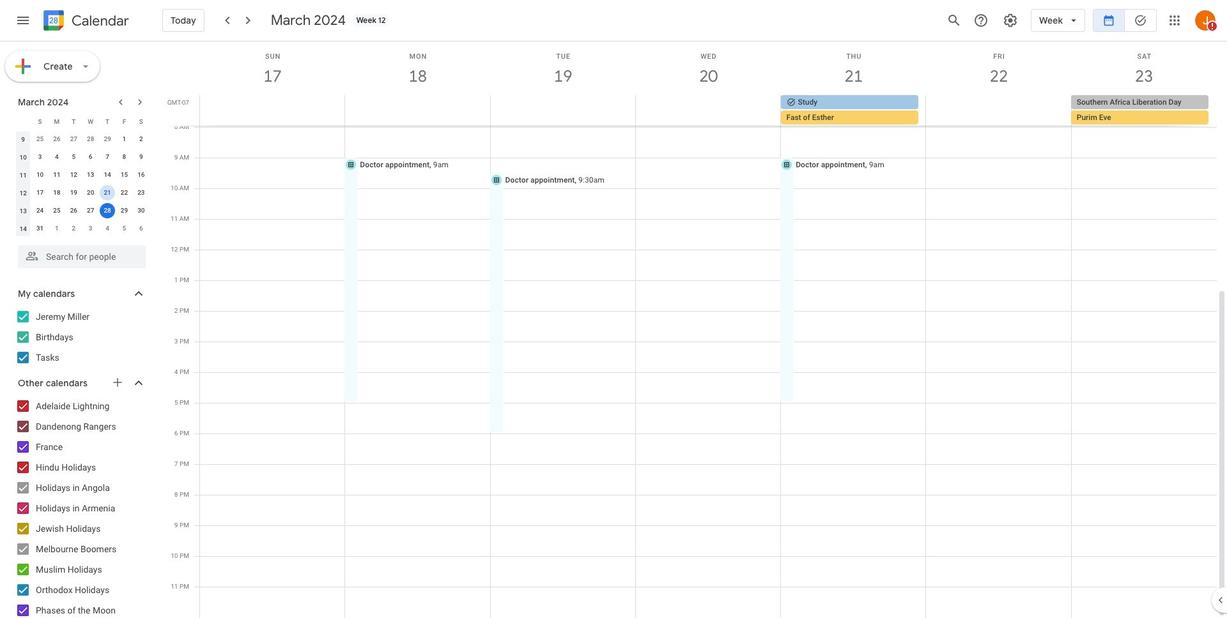 Task type: locate. For each thing, give the bounding box(es) containing it.
27 element
[[83, 203, 98, 219]]

march 2024 grid
[[12, 113, 150, 238]]

cell
[[200, 95, 345, 126], [345, 95, 491, 126], [491, 95, 636, 126], [636, 95, 781, 126], [781, 95, 926, 126], [926, 95, 1071, 126], [1071, 95, 1217, 126], [99, 184, 116, 202], [99, 202, 116, 220]]

february 28 element
[[83, 132, 98, 147]]

april 6 element
[[133, 221, 149, 237]]

12 element
[[66, 167, 81, 183]]

april 3 element
[[83, 221, 98, 237]]

24 element
[[32, 203, 48, 219]]

row group inside march 2024 grid
[[15, 130, 150, 238]]

row group
[[15, 130, 150, 238]]

11 element
[[49, 167, 65, 183]]

row
[[194, 95, 1227, 126], [15, 113, 150, 130], [15, 130, 150, 148], [15, 148, 150, 166], [15, 166, 150, 184], [15, 184, 150, 202], [15, 202, 150, 220], [15, 220, 150, 238]]

17 element
[[32, 185, 48, 201]]

6 element
[[83, 150, 98, 165]]

april 2 element
[[66, 221, 81, 237]]

april 1 element
[[49, 221, 65, 237]]

heading inside calendar element
[[69, 13, 129, 28]]

february 25 element
[[32, 132, 48, 147]]

column header
[[15, 113, 32, 130]]

3 element
[[32, 150, 48, 165]]

21 element
[[100, 185, 115, 201]]

18 element
[[49, 185, 65, 201]]

20 element
[[83, 185, 98, 201]]

april 4 element
[[100, 221, 115, 237]]

15 element
[[117, 167, 132, 183]]

7 element
[[100, 150, 115, 165]]

None search field
[[0, 240, 159, 269]]

Search for people text field
[[26, 245, 138, 269]]

february 26 element
[[49, 132, 65, 147]]

heading
[[69, 13, 129, 28]]

29 element
[[117, 203, 132, 219]]

22 element
[[117, 185, 132, 201]]

grid
[[164, 42, 1227, 619]]



Task type: describe. For each thing, give the bounding box(es) containing it.
other calendars list
[[3, 396, 159, 619]]

settings menu image
[[1003, 13, 1018, 28]]

calendar element
[[41, 8, 129, 36]]

26 element
[[66, 203, 81, 219]]

8 element
[[117, 150, 132, 165]]

19 element
[[66, 185, 81, 201]]

april 5 element
[[117, 221, 132, 237]]

5 element
[[66, 150, 81, 165]]

9 element
[[133, 150, 149, 165]]

february 27 element
[[66, 132, 81, 147]]

25 element
[[49, 203, 65, 219]]

4 element
[[49, 150, 65, 165]]

31 element
[[32, 221, 48, 237]]

2 element
[[133, 132, 149, 147]]

28, today element
[[100, 203, 115, 219]]

14 element
[[100, 167, 115, 183]]

main drawer image
[[15, 13, 31, 28]]

10 element
[[32, 167, 48, 183]]

add other calendars image
[[111, 377, 124, 389]]

13 element
[[83, 167, 98, 183]]

16 element
[[133, 167, 149, 183]]

30 element
[[133, 203, 149, 219]]

my calendars list
[[3, 307, 159, 368]]

column header inside march 2024 grid
[[15, 113, 32, 130]]

23 element
[[133, 185, 149, 201]]

1 element
[[117, 132, 132, 147]]

february 29 element
[[100, 132, 115, 147]]



Task type: vqa. For each thing, say whether or not it's contained in the screenshot.
the "10" to the left
no



